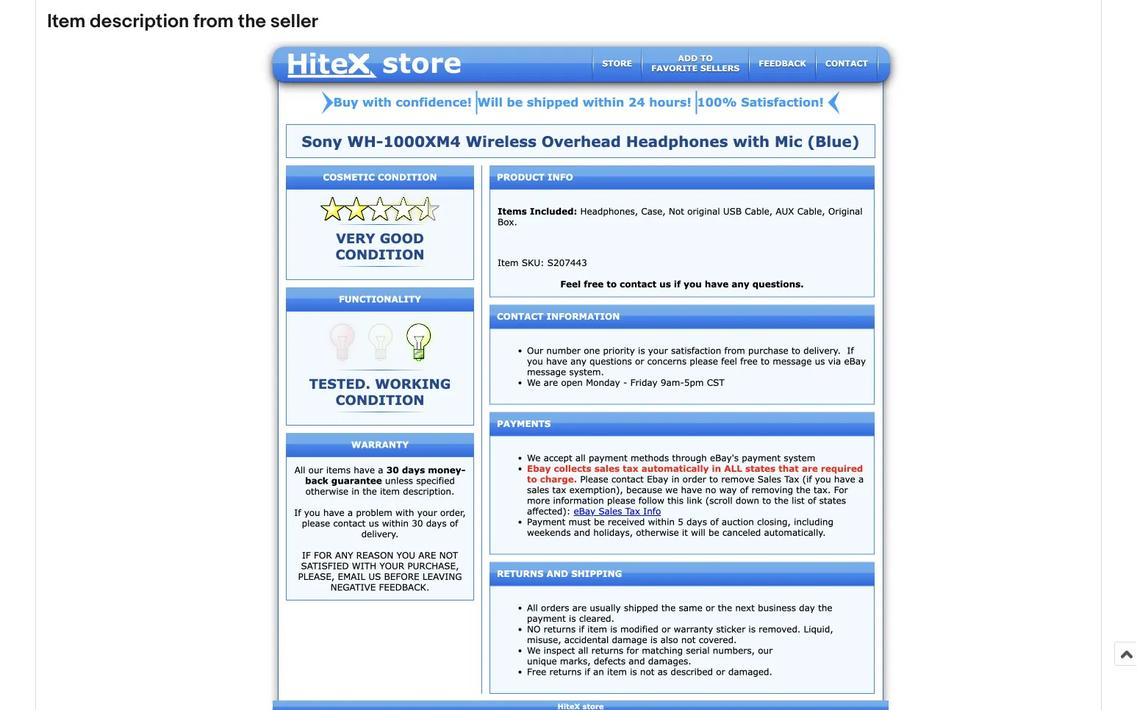 Task type: vqa. For each thing, say whether or not it's contained in the screenshot.
the the
yes



Task type: describe. For each thing, give the bounding box(es) containing it.
seller
[[270, 11, 318, 33]]

item description from the seller
[[47, 11, 318, 33]]

from
[[193, 11, 234, 33]]

the
[[238, 11, 266, 33]]

item
[[47, 11, 86, 33]]



Task type: locate. For each thing, give the bounding box(es) containing it.
description
[[90, 11, 189, 33]]



